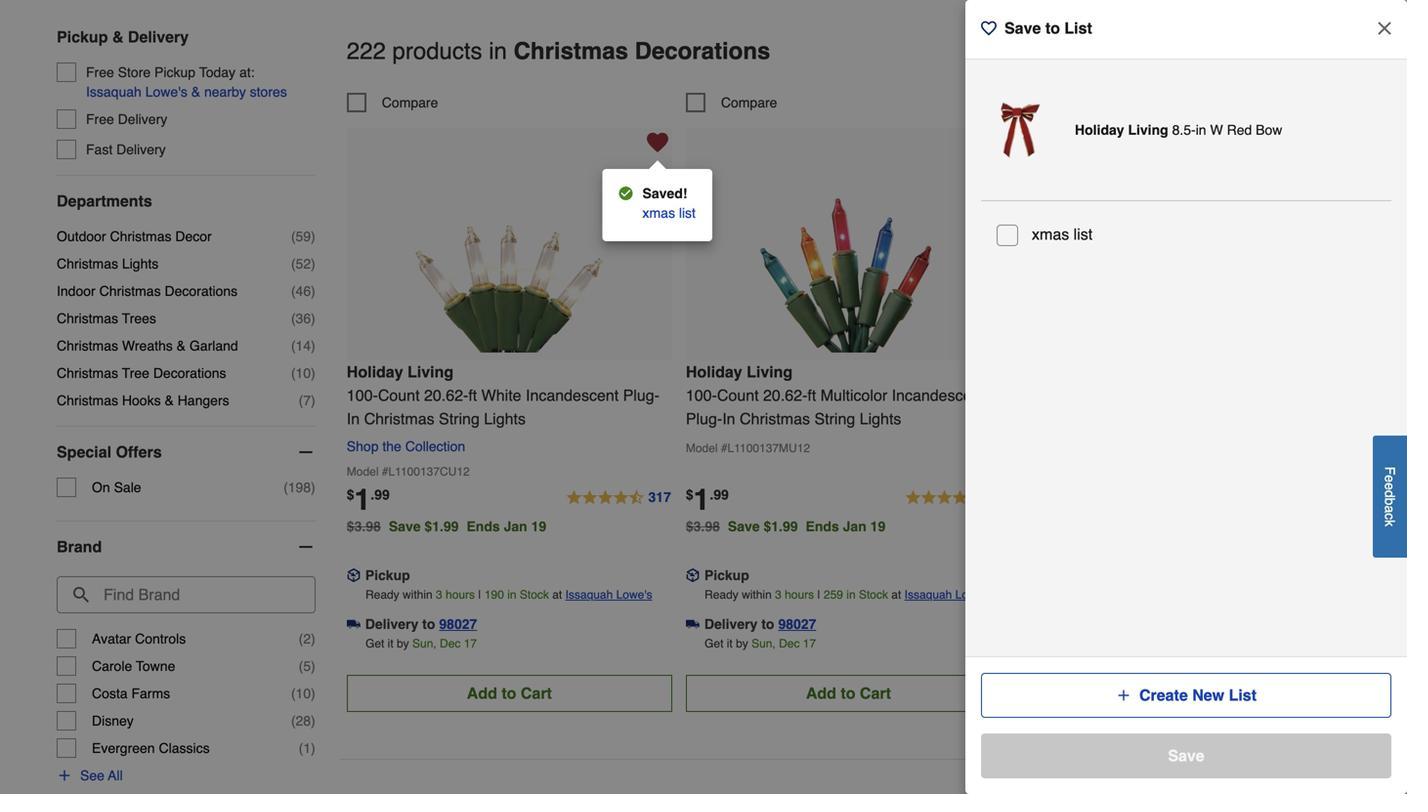 Task type: describe. For each thing, give the bounding box(es) containing it.
in right 190
[[507, 588, 517, 602]]

1 add from the left
[[467, 684, 497, 703]]

christmas hooks & hangers
[[57, 393, 229, 409]]

departments
[[57, 192, 152, 210]]

wreaths
[[122, 338, 173, 354]]

in right products
[[489, 38, 507, 65]]

classics
[[159, 741, 210, 757]]

compare for 1001813154 element
[[721, 95, 777, 110]]

string for multicolor
[[815, 410, 855, 428]]

collection
[[405, 439, 465, 454]]

( 5 )
[[299, 659, 315, 674]]

shop the collection link
[[347, 439, 473, 454]]

( 10 ) for costa farms
[[291, 686, 315, 702]]

holiday living image
[[989, 99, 1052, 161]]

list inside saved! xmas list
[[679, 205, 696, 221]]

d
[[1382, 490, 1398, 498]]

f e e d b a c k
[[1382, 467, 1398, 527]]

get for ready within 3 hours | 259 in stock at issaquah lowe's
[[705, 637, 724, 651]]

the
[[383, 439, 402, 454]]

living for bow
[[1128, 122, 1169, 138]]

in left w
[[1196, 122, 1207, 138]]

( 59 )
[[291, 229, 315, 244]]

saved! xmas list
[[643, 186, 696, 221]]

ends for first savings save $1.99 element from the right
[[806, 519, 839, 534]]

get it by sun, dec 17 for ready within 3 hours | 190 in stock at issaquah lowe's
[[366, 637, 477, 651]]

actual price $1.99 element for first savings save $1.99 element from the right
[[686, 483, 729, 517]]

model # l1100137mu12
[[686, 442, 810, 455]]

317 button
[[565, 487, 672, 510]]

truck filled image for ready within 3 hours | 190 in stock at issaquah lowe's
[[347, 618, 360, 631]]

ready within 3 hours | 259 in stock at issaquah lowe's
[[705, 588, 992, 602]]

chat invite button image
[[1318, 721, 1378, 781]]

on
[[92, 480, 110, 496]]

xmas list link
[[643, 201, 696, 225]]

0 horizontal spatial lights
[[122, 256, 159, 272]]

holiday living 8.5-in w red bow
[[1075, 122, 1283, 138]]

hours for 259
[[785, 588, 814, 602]]

fast delivery
[[86, 142, 166, 157]]

heart outline image
[[986, 132, 1007, 153]]

issaquah inside button
[[86, 84, 142, 100]]

in right 259
[[847, 588, 856, 602]]

1 add to cart button from the left
[[347, 675, 672, 712]]

create
[[1140, 687, 1188, 705]]

19 for ends jan 19 element associated with second savings save $1.99 element from the right
[[531, 519, 547, 534]]

( for christmas tree decorations
[[291, 366, 296, 381]]

2 $ 1 .99 from the left
[[686, 483, 729, 517]]

carole
[[92, 659, 132, 674]]

100- for 100-count 20.62-ft multicolor incandescent plug-in christmas string lights
[[686, 386, 717, 404]]

( for costa farms
[[291, 686, 296, 702]]

ft for multicolor
[[808, 386, 816, 404]]

all
[[108, 768, 123, 784]]

avatar controls
[[92, 631, 186, 647]]

plus image
[[57, 768, 72, 784]]

products
[[392, 38, 482, 65]]

store
[[118, 65, 151, 80]]

w
[[1210, 122, 1223, 138]]

it for ready within 3 hours | 190 in stock at issaquah lowe's
[[388, 637, 394, 651]]

$ for actual price $1.99 element corresponding to first savings save $1.99 element from the right
[[686, 487, 694, 503]]

multicolor
[[821, 386, 888, 404]]

f e e d b a c k button
[[1373, 436, 1407, 558]]

3 add to cart from the left
[[1145, 684, 1230, 703]]

dec for 259
[[779, 637, 800, 651]]

1 cart from the left
[[521, 684, 552, 703]]

heart outline image
[[981, 21, 997, 36]]

save down 'model # l1100137mu12'
[[728, 519, 760, 534]]

20.62- for multicolor
[[763, 386, 808, 404]]

( for on sale
[[284, 480, 288, 496]]

within for ready within 3 hours | 259 in stock at issaquah lowe's
[[742, 588, 772, 602]]

indoor
[[57, 283, 95, 299]]

xmas list
[[1032, 225, 1093, 243]]

10 for costa farms
[[296, 686, 311, 702]]

evergreen
[[92, 741, 155, 757]]

create new list button
[[981, 673, 1392, 718]]

( 52 )
[[291, 256, 315, 272]]

delivery to 98027 for ready within 3 hours | 190 in stock at issaquah lowe's
[[365, 617, 477, 632]]

b
[[1382, 498, 1398, 506]]

5013254527 element
[[1025, 93, 1117, 112]]

nearby
[[204, 84, 246, 100]]

plug- for 100-count 20.62-ft white incandescent plug- in christmas string lights
[[623, 386, 660, 404]]

c
[[1382, 513, 1398, 520]]

k
[[1382, 520, 1398, 527]]

1 $ 1 .99 from the left
[[347, 483, 390, 517]]

fast
[[86, 142, 113, 157]]

) for christmas tree decorations
[[311, 366, 315, 381]]

259
[[824, 588, 843, 602]]

see all
[[80, 768, 123, 784]]

string for white
[[439, 410, 480, 428]]

delivery to 98027 for ready within 3 hours | 259 in stock at issaquah lowe's
[[705, 617, 816, 632]]

free for free store pickup today at:
[[86, 65, 114, 80]]

carole towne
[[92, 659, 175, 674]]

get it by sun, dec 17 for ready within 3 hours | 259 in stock at issaquah lowe's
[[705, 637, 816, 651]]

model # l1100137cu12
[[347, 465, 470, 479]]

28
[[296, 714, 311, 729]]

within for ready within 3 hours | 190 in stock at issaquah lowe's
[[403, 588, 433, 602]]

( for christmas lights
[[291, 256, 296, 272]]

outdoor christmas decor
[[57, 229, 212, 244]]

& for lowe's
[[191, 84, 200, 100]]

save down model # l1100137cu12 in the left of the page
[[389, 519, 421, 534]]

( 28 )
[[291, 714, 315, 729]]

christmas inside holiday living 100-count 20.62-ft white incandescent plug- in christmas string lights
[[364, 410, 435, 428]]

holiday for holiday living 100-count 20.62-ft multicolor incandescent plug-in christmas string lights
[[686, 363, 742, 381]]

count for 100-count 20.62-ft multicolor incandescent plug-in christmas string lights
[[717, 386, 759, 404]]

issaquah lowe's button for ready within 3 hours | 190 in stock at issaquah lowe's
[[565, 585, 652, 605]]

incandescent for multicolor
[[892, 386, 985, 404]]

( 46 )
[[291, 283, 315, 299]]

evergreen classics
[[92, 741, 210, 757]]

) for on sale
[[311, 480, 315, 496]]

1 for actual price $1.99 element corresponding to first savings save $1.99 element from the right
[[694, 483, 710, 517]]

lights for holiday living 100-count 20.62-ft multicolor incandescent plug-in christmas string lights
[[860, 410, 902, 428]]

5
[[303, 659, 311, 674]]

new
[[1193, 687, 1225, 705]]

holiday for holiday living 8.5-in w red bow
[[1075, 122, 1125, 138]]

( for indoor christmas decorations
[[291, 283, 296, 299]]

2 add to cart from the left
[[806, 684, 891, 703]]

lowe's for ready within 3 hours | 190 in stock at issaquah lowe's
[[616, 588, 652, 602]]

close image
[[1375, 19, 1395, 38]]

lights for holiday living 100-count 20.62-ft white incandescent plug- in christmas string lights
[[484, 410, 526, 428]]

see all button
[[57, 766, 123, 786]]

brand
[[57, 538, 102, 556]]

100- for 100-count 20.62-ft white incandescent plug- in christmas string lights
[[347, 386, 378, 404]]

ready for ready within 3 hours | 190 in stock at issaquah lowe's
[[366, 588, 399, 602]]

3 for 259
[[775, 588, 782, 602]]

2 add to cart button from the left
[[686, 675, 1011, 712]]

2 $1.99 from the left
[[764, 519, 798, 534]]

garland
[[189, 338, 238, 354]]

) for evergreen classics
[[311, 741, 315, 757]]

in for 100-count 20.62-ft multicolor incandescent plug-in christmas string lights
[[722, 410, 736, 428]]

christmas tree decorations
[[57, 366, 226, 381]]

truck filled image for ready within 3 hours | 259 in stock at issaquah lowe's
[[686, 618, 700, 631]]

costa
[[92, 686, 128, 702]]

) for costa farms
[[311, 686, 315, 702]]

issaquah for ready within 3 hours | 259 in stock at issaquah lowe's
[[905, 588, 952, 602]]

( for outdoor christmas decor
[[291, 229, 296, 244]]

222
[[347, 38, 386, 65]]

christmas lights
[[57, 256, 159, 272]]

( for disney
[[291, 714, 296, 729]]

farms
[[131, 686, 170, 702]]

holiday living 100-count 20.62-ft white incandescent plug- in christmas string lights
[[347, 363, 660, 428]]

( for avatar controls
[[299, 631, 303, 647]]

7
[[303, 393, 311, 409]]

( 36 )
[[291, 311, 315, 326]]

sale
[[114, 480, 141, 496]]

222 products in christmas decorations
[[347, 38, 770, 65]]

indoor christmas decorations
[[57, 283, 238, 299]]

) for christmas lights
[[311, 256, 315, 272]]

( 7 )
[[299, 393, 315, 409]]

holiday for holiday living 100-count 20.62-ft white incandescent plug- in christmas string lights
[[347, 363, 403, 381]]

0 vertical spatial decorations
[[635, 38, 770, 65]]

( 10 ) for christmas tree decorations
[[291, 366, 315, 381]]

christmas inside holiday living 100-count 20.62-ft multicolor incandescent plug-in christmas string lights
[[740, 410, 810, 428]]

14
[[296, 338, 311, 354]]

0 horizontal spatial 1
[[303, 741, 311, 757]]

2 e from the top
[[1382, 483, 1398, 490]]

decor
[[175, 229, 212, 244]]

ready for ready within 3 hours | 259 in stock at issaquah lowe's
[[705, 588, 739, 602]]

) for indoor christmas decorations
[[311, 283, 315, 299]]

brand button
[[57, 522, 315, 573]]

outdoor
[[57, 229, 106, 244]]

issaquah lowe's & nearby stores button
[[86, 82, 287, 102]]

towne
[[136, 659, 175, 674]]

see
[[80, 768, 104, 784]]

was price $3.98 element for first savings save $1.99 element from the right
[[686, 514, 728, 534]]

1001813120 element
[[347, 93, 438, 112]]

minus image for brand
[[296, 538, 315, 557]]

) for outdoor christmas decor
[[311, 229, 315, 244]]

l1100137mu12
[[728, 442, 810, 455]]

free delivery
[[86, 111, 167, 127]]

plug- for 100-count 20.62-ft multicolor incandescent plug-in christmas string lights
[[686, 410, 722, 428]]

3 add from the left
[[1145, 684, 1176, 703]]



Task type: locate. For each thing, give the bounding box(es) containing it.
ft inside holiday living 100-count 20.62-ft multicolor incandescent plug-in christmas string lights
[[808, 386, 816, 404]]

2 cart from the left
[[860, 684, 891, 703]]

( 14 )
[[291, 338, 315, 354]]

1 get it by sun, dec 17 from the left
[[366, 637, 477, 651]]

20.62- for white
[[424, 386, 468, 404]]

) for carole towne
[[311, 659, 315, 674]]

12 ) from the top
[[311, 714, 315, 729]]

1 horizontal spatial by
[[736, 637, 748, 651]]

actual price $1.99 element down model # l1100137cu12 in the left of the page
[[347, 483, 390, 517]]

0 horizontal spatial $ 1 .99
[[347, 483, 390, 517]]

1 horizontal spatial hours
[[785, 588, 814, 602]]

save down 'create new list' button
[[1168, 747, 1205, 765]]

0 horizontal spatial 3
[[436, 588, 442, 602]]

2 dec from the left
[[779, 637, 800, 651]]

3 left 259
[[775, 588, 782, 602]]

1 4.5 stars image from the left
[[565, 487, 672, 510]]

living left 8.5-
[[1128, 122, 1169, 138]]

count up 'model # l1100137mu12'
[[717, 386, 759, 404]]

2 jan from the left
[[843, 519, 867, 534]]

1 within from the left
[[403, 588, 433, 602]]

within left 259
[[742, 588, 772, 602]]

) for christmas hooks & hangers
[[311, 393, 315, 409]]

98027 button down ready within 3 hours | 259 in stock at issaquah lowe's
[[778, 615, 816, 634]]

ends up 259
[[806, 519, 839, 534]]

ends jan 19 element up ready within 3 hours | 190 in stock at issaquah lowe's
[[467, 519, 554, 534]]

ends jan 19 element up ready within 3 hours | 259 in stock at issaquah lowe's
[[806, 519, 894, 534]]

christmas
[[514, 38, 628, 65], [110, 229, 172, 244], [57, 256, 118, 272], [99, 283, 161, 299], [57, 311, 118, 326], [57, 338, 118, 354], [57, 366, 118, 381], [57, 393, 118, 409], [364, 410, 435, 428], [740, 410, 810, 428]]

36
[[296, 311, 311, 326]]

98027
[[439, 617, 477, 632], [778, 617, 816, 632]]

costa farms
[[92, 686, 170, 702]]

living inside holiday living 100-count 20.62-ft white incandescent plug- in christmas string lights
[[408, 363, 454, 381]]

1 horizontal spatial issaquah lowe's button
[[905, 585, 992, 605]]

1 horizontal spatial dec
[[779, 637, 800, 651]]

1 horizontal spatial truck filled image
[[686, 618, 700, 631]]

0 horizontal spatial at
[[552, 588, 562, 602]]

in for 100-count 20.62-ft white incandescent plug- in christmas string lights
[[347, 410, 360, 428]]

0 horizontal spatial add
[[467, 684, 497, 703]]

1 was price $3.98 element from the left
[[347, 514, 389, 534]]

save to list
[[1005, 19, 1092, 37]]

was price $3.98 element
[[347, 514, 389, 534], [686, 514, 728, 534]]

9 ) from the top
[[311, 631, 315, 647]]

holiday up 'model # l1100137mu12'
[[686, 363, 742, 381]]

1 horizontal spatial it
[[727, 637, 733, 651]]

20.62-
[[424, 386, 468, 404], [763, 386, 808, 404]]

hours left 259
[[785, 588, 814, 602]]

it for ready within 3 hours | 259 in stock at issaquah lowe's
[[727, 637, 733, 651]]

1 horizontal spatial stock
[[859, 588, 888, 602]]

2 ends jan 19 element from the left
[[806, 519, 894, 534]]

98027 for 259
[[778, 617, 816, 632]]

hangers
[[178, 393, 229, 409]]

& right hooks
[[165, 393, 174, 409]]

incandescent inside holiday living 100-count 20.62-ft multicolor incandescent plug-in christmas string lights
[[892, 386, 985, 404]]

0 horizontal spatial ready
[[366, 588, 399, 602]]

1 ready from the left
[[366, 588, 399, 602]]

shop
[[347, 439, 379, 454]]

lights inside holiday living 100-count 20.62-ft multicolor incandescent plug-in christmas string lights
[[860, 410, 902, 428]]

model left the l1100137mu12
[[686, 442, 718, 455]]

decorations up hangers
[[153, 366, 226, 381]]

living inside holiday living 100-count 20.62-ft multicolor incandescent plug-in christmas string lights
[[747, 363, 793, 381]]

1 horizontal spatial issaquah
[[565, 588, 613, 602]]

count for 100-count 20.62-ft white incandescent plug- in christmas string lights
[[378, 386, 420, 404]]

pickup image for ready within 3 hours | 190 in stock at issaquah lowe's
[[347, 569, 360, 583]]

e up b
[[1382, 483, 1398, 490]]

$3.98 save $1.99 ends jan 19 down the l1100137cu12
[[347, 519, 547, 534]]

trees
[[122, 311, 156, 326]]

1 $ from the left
[[347, 487, 354, 503]]

1 horizontal spatial get it by sun, dec 17
[[705, 637, 816, 651]]

) up 46
[[311, 256, 315, 272]]

0 horizontal spatial within
[[403, 588, 433, 602]]

1 horizontal spatial $1.99
[[764, 519, 798, 534]]

list inside 'create new list' button
[[1229, 687, 1257, 705]]

shop the collection
[[347, 439, 465, 454]]

ends jan 19 element for second savings save $1.99 element from the right
[[467, 519, 554, 534]]

1 horizontal spatial 98027 button
[[778, 615, 816, 634]]

1 vertical spatial xmas
[[1032, 225, 1069, 243]]

ends jan 19 element
[[467, 519, 554, 534], [806, 519, 894, 534]]

2 ends from the left
[[806, 519, 839, 534]]

pickup image for ready within 3 hours | 259 in stock at issaquah lowe's
[[686, 569, 700, 583]]

1 horizontal spatial compare
[[721, 95, 777, 110]]

1 right 317
[[694, 483, 710, 517]]

| left 259
[[818, 588, 821, 602]]

6 ) from the top
[[311, 366, 315, 381]]

3 left 190
[[436, 588, 442, 602]]

0 horizontal spatial 100-
[[347, 386, 378, 404]]

1 horizontal spatial #
[[721, 442, 728, 455]]

3
[[436, 588, 442, 602], [775, 588, 782, 602]]

1 stock from the left
[[520, 588, 549, 602]]

1 horizontal spatial actual price $1.99 element
[[686, 483, 729, 517]]

model for model # l1100137cu12
[[347, 465, 379, 479]]

0 horizontal spatial pickup image
[[347, 569, 360, 583]]

98027 down ready within 3 hours | 259 in stock at issaquah lowe's
[[778, 617, 816, 632]]

190
[[485, 588, 504, 602]]

1001813154 element
[[686, 93, 777, 112]]

8 ) from the top
[[311, 480, 315, 496]]

minus image down "198"
[[296, 538, 315, 557]]

$3.98 save $1.99 ends jan 19 down the l1100137mu12
[[686, 519, 886, 534]]

2 get from the left
[[705, 637, 724, 651]]

$3.98 down model # l1100137cu12 in the left of the page
[[347, 519, 381, 534]]

0 horizontal spatial was price $3.98 element
[[347, 514, 389, 534]]

20.62- inside holiday living 100-count 20.62-ft multicolor incandescent plug-in christmas string lights
[[763, 386, 808, 404]]

0 vertical spatial list
[[679, 205, 696, 221]]

2 horizontal spatial issaquah
[[905, 588, 952, 602]]

2 10 from the top
[[296, 686, 311, 702]]

59
[[296, 229, 311, 244]]

0 horizontal spatial living
[[408, 363, 454, 381]]

100- up 'model # l1100137mu12'
[[686, 386, 717, 404]]

0 horizontal spatial 17
[[464, 637, 477, 651]]

& up the store
[[112, 28, 124, 46]]

hours for 190
[[446, 588, 475, 602]]

$1.99 down the l1100137cu12
[[425, 519, 459, 534]]

save
[[1005, 19, 1041, 37], [389, 519, 421, 534], [728, 519, 760, 534], [1168, 747, 1205, 765]]

2 add from the left
[[806, 684, 837, 703]]

tree
[[122, 366, 149, 381]]

0 horizontal spatial truck filled image
[[347, 618, 360, 631]]

ends for second savings save $1.99 element from the right
[[467, 519, 500, 534]]

sun, down ready within 3 hours | 259 in stock at issaquah lowe's
[[752, 637, 776, 651]]

) up ( 7 )
[[311, 366, 315, 381]]

1 10 from the top
[[296, 366, 311, 381]]

& inside button
[[191, 84, 200, 100]]

0 vertical spatial #
[[721, 442, 728, 455]]

( for carole towne
[[299, 659, 303, 674]]

0 horizontal spatial xmas
[[643, 205, 675, 221]]

1 actual price $1.99 element from the left
[[347, 483, 390, 517]]

$ down shop
[[347, 487, 354, 503]]

l1100137cu12
[[388, 465, 470, 479]]

list right new
[[1229, 687, 1257, 705]]

holiday down 5013254527 element
[[1075, 122, 1125, 138]]

special
[[57, 443, 111, 461]]

2 issaquah lowe's button from the left
[[905, 585, 992, 605]]

0 horizontal spatial 4.5 stars image
[[565, 487, 672, 510]]

model down shop
[[347, 465, 379, 479]]

christmas trees
[[57, 311, 156, 326]]

2 horizontal spatial add to cart
[[1145, 684, 1230, 703]]

1 horizontal spatial incandescent
[[892, 386, 985, 404]]

2 stock from the left
[[859, 588, 888, 602]]

0 horizontal spatial lowe's
[[145, 84, 188, 100]]

ft
[[468, 386, 477, 404], [808, 386, 816, 404]]

| for 190
[[478, 588, 481, 602]]

$ 1 .99 down model # l1100137cu12 in the left of the page
[[347, 483, 390, 517]]

1 vertical spatial list
[[1229, 687, 1257, 705]]

2 within from the left
[[742, 588, 772, 602]]

was price $3.98 element for second savings save $1.99 element from the right
[[347, 514, 389, 534]]

get it by sun, dec 17
[[366, 637, 477, 651], [705, 637, 816, 651]]

10 for christmas tree decorations
[[296, 366, 311, 381]]

actual price $1.99 element right 317
[[686, 483, 729, 517]]

decorations down decor
[[165, 283, 238, 299]]

1 horizontal spatial 19
[[870, 519, 886, 534]]

at right 259
[[892, 588, 901, 602]]

string down multicolor
[[815, 410, 855, 428]]

minus image inside 'brand' button
[[296, 538, 315, 557]]

1 100- from the left
[[347, 386, 378, 404]]

19 up ready within 3 hours | 190 in stock at issaquah lowe's
[[531, 519, 547, 534]]

e up "d"
[[1382, 475, 1398, 483]]

2 ft from the left
[[808, 386, 816, 404]]

holiday
[[1075, 122, 1125, 138], [347, 363, 403, 381], [686, 363, 742, 381]]

1 pickup image from the left
[[347, 569, 360, 583]]

holiday inside holiday living 100-count 20.62-ft white incandescent plug- in christmas string lights
[[347, 363, 403, 381]]

1 by from the left
[[397, 637, 409, 651]]

( for christmas hooks & hangers
[[299, 393, 303, 409]]

2 3 from the left
[[775, 588, 782, 602]]

) up ( 5 )
[[311, 631, 315, 647]]

1 dec from the left
[[440, 637, 461, 651]]

issaquah
[[86, 84, 142, 100], [565, 588, 613, 602], [905, 588, 952, 602]]

0 horizontal spatial $3.98 save $1.99 ends jan 19
[[347, 519, 547, 534]]

2 horizontal spatial add
[[1145, 684, 1176, 703]]

0 horizontal spatial 98027 button
[[439, 615, 477, 634]]

saved!
[[643, 186, 687, 201]]

compare inside 1001813154 element
[[721, 95, 777, 110]]

was price $3.98 element down model # l1100137cu12 in the left of the page
[[347, 514, 389, 534]]

0 vertical spatial free
[[86, 65, 114, 80]]

by for ready within 3 hours | 259 in stock at issaquah lowe's
[[736, 637, 748, 651]]

1 horizontal spatial .99
[[710, 487, 729, 503]]

1 horizontal spatial string
[[815, 410, 855, 428]]

) down ( 5 )
[[311, 686, 315, 702]]

jan up ready within 3 hours | 259 in stock at issaquah lowe's
[[843, 519, 867, 534]]

) for christmas trees
[[311, 311, 315, 326]]

100- inside holiday living 100-count 20.62-ft multicolor incandescent plug-in christmas string lights
[[686, 386, 717, 404]]

2 horizontal spatial holiday
[[1075, 122, 1125, 138]]

holiday inside holiday living 100-count 20.62-ft multicolor incandescent plug-in christmas string lights
[[686, 363, 742, 381]]

100- inside holiday living 100-count 20.62-ft white incandescent plug- in christmas string lights
[[347, 386, 378, 404]]

1 get from the left
[[366, 637, 384, 651]]

( 198 )
[[284, 480, 315, 496]]

$
[[347, 487, 354, 503], [686, 487, 694, 503]]

1 sun, from the left
[[412, 637, 437, 651]]

98027 button for 190
[[439, 615, 477, 634]]

1 incandescent from the left
[[526, 386, 619, 404]]

.99 down model # l1100137cu12 in the left of the page
[[371, 487, 390, 503]]

|
[[478, 588, 481, 602], [818, 588, 821, 602]]

# for l1100137cu12
[[382, 465, 388, 479]]

0 vertical spatial ( 10 )
[[291, 366, 315, 381]]

ft inside holiday living 100-count 20.62-ft white incandescent plug- in christmas string lights
[[468, 386, 477, 404]]

0 horizontal spatial sun,
[[412, 637, 437, 651]]

7 ) from the top
[[311, 393, 315, 409]]

by for ready within 3 hours | 190 in stock at issaquah lowe's
[[397, 637, 409, 651]]

1 17 from the left
[[464, 637, 477, 651]]

jan up ready within 3 hours | 190 in stock at issaquah lowe's
[[504, 519, 527, 534]]

1 horizontal spatial $3.98
[[686, 519, 720, 534]]

1 98027 from the left
[[439, 617, 477, 632]]

2 by from the left
[[736, 637, 748, 651]]

0 horizontal spatial actual price $1.99 element
[[347, 483, 390, 517]]

1 horizontal spatial in
[[722, 410, 736, 428]]

20.62- up collection
[[424, 386, 468, 404]]

xmas inside saved! xmas list
[[643, 205, 675, 221]]

10 ) from the top
[[311, 659, 315, 674]]

198
[[288, 480, 311, 496]]

2 compare from the left
[[721, 95, 777, 110]]

2 truck filled image from the left
[[686, 618, 700, 631]]

f
[[1382, 467, 1398, 475]]

2 get it by sun, dec 17 from the left
[[705, 637, 816, 651]]

living for multicolor
[[747, 363, 793, 381]]

create new list
[[1140, 687, 1257, 705]]

ft left white
[[468, 386, 477, 404]]

2 at from the left
[[892, 588, 901, 602]]

2 in from the left
[[722, 410, 736, 428]]

compare for 1001813120 element
[[382, 95, 438, 110]]

1 count from the left
[[378, 386, 420, 404]]

98027 down ready within 3 hours | 190 in stock at issaquah lowe's
[[439, 617, 477, 632]]

minus image up "198"
[[296, 443, 315, 462]]

free store pickup today at:
[[86, 65, 255, 80]]

) for disney
[[311, 714, 315, 729]]

0 vertical spatial minus image
[[296, 443, 315, 462]]

savings save $1.99 element
[[389, 519, 554, 534], [728, 519, 894, 534]]

& for hooks
[[165, 393, 174, 409]]

1 ft from the left
[[468, 386, 477, 404]]

10 down ( 14 )
[[296, 366, 311, 381]]

minus image inside "special offers" button
[[296, 443, 315, 462]]

0 horizontal spatial $1.99
[[425, 519, 459, 534]]

1 horizontal spatial 4.5 stars image
[[905, 487, 1011, 510]]

10 up ( 28 )
[[296, 686, 311, 702]]

17 down ready within 3 hours | 259 in stock at issaquah lowe's
[[803, 637, 816, 651]]

.99 for actual price $1.99 element corresponding to first savings save $1.99 element from the right
[[710, 487, 729, 503]]

1 horizontal spatial living
[[747, 363, 793, 381]]

stock right 259
[[859, 588, 888, 602]]

1 horizontal spatial model
[[686, 442, 718, 455]]

string inside holiday living 100-count 20.62-ft white incandescent plug- in christmas string lights
[[439, 410, 480, 428]]

19
[[531, 519, 547, 534], [870, 519, 886, 534]]

1 horizontal spatial cart
[[860, 684, 891, 703]]

bow
[[1256, 122, 1283, 138]]

lowe's inside issaquah lowe's & nearby stores button
[[145, 84, 188, 100]]

1 delivery to 98027 from the left
[[365, 617, 477, 632]]

add
[[467, 684, 497, 703], [806, 684, 837, 703], [1145, 684, 1176, 703]]

2 free from the top
[[86, 111, 114, 127]]

2 horizontal spatial add to cart button
[[1025, 675, 1351, 712]]

2 sun, from the left
[[752, 637, 776, 651]]

1 jan from the left
[[504, 519, 527, 534]]

) for avatar controls
[[311, 631, 315, 647]]

jan for ends jan 19 element for first savings save $1.99 element from the right
[[843, 519, 867, 534]]

truck filled image
[[347, 618, 360, 631], [686, 618, 700, 631]]

0 horizontal spatial ends jan 19 element
[[467, 519, 554, 534]]

cart
[[521, 684, 552, 703], [860, 684, 891, 703], [1199, 684, 1230, 703]]

) down ( 28 )
[[311, 741, 315, 757]]

save button
[[981, 734, 1392, 779]]

1 free from the top
[[86, 65, 114, 80]]

) down ( 14 )
[[311, 393, 315, 409]]

2 horizontal spatial living
[[1128, 122, 1169, 138]]

1 horizontal spatial lights
[[484, 410, 526, 428]]

1 it from the left
[[388, 637, 394, 651]]

1 3 from the left
[[436, 588, 442, 602]]

0 horizontal spatial 98027
[[439, 617, 477, 632]]

1 vertical spatial #
[[382, 465, 388, 479]]

model
[[686, 442, 718, 455], [347, 465, 379, 479]]

lights down white
[[484, 410, 526, 428]]

2 | from the left
[[818, 588, 821, 602]]

issaquah right 259
[[905, 588, 952, 602]]

0 horizontal spatial incandescent
[[526, 386, 619, 404]]

( 2 )
[[299, 631, 315, 647]]

1 .99 from the left
[[371, 487, 390, 503]]

stock right 190
[[520, 588, 549, 602]]

( for christmas wreaths & garland
[[291, 338, 296, 354]]

2 delivery to 98027 from the left
[[705, 617, 816, 632]]

3 ) from the top
[[311, 283, 315, 299]]

plug- inside holiday living 100-count 20.62-ft multicolor incandescent plug-in christmas string lights
[[686, 410, 722, 428]]

plug-
[[623, 386, 660, 404], [686, 410, 722, 428]]

4.5 stars image
[[565, 487, 672, 510], [905, 487, 1011, 510]]

) down ( 2 )
[[311, 659, 315, 674]]

2 hours from the left
[[785, 588, 814, 602]]

ready within 3 hours | 190 in stock at issaquah lowe's
[[366, 588, 652, 602]]

1 savings save $1.99 element from the left
[[389, 519, 554, 534]]

within left 190
[[403, 588, 433, 602]]

98027 button for 259
[[778, 615, 816, 634]]

holiday up shop
[[347, 363, 403, 381]]

0 horizontal spatial ft
[[468, 386, 477, 404]]

1 compare from the left
[[382, 95, 438, 110]]

0 horizontal spatial list
[[679, 205, 696, 221]]

in up 'model # l1100137mu12'
[[722, 410, 736, 428]]

17 down ready within 3 hours | 190 in stock at issaquah lowe's
[[464, 637, 477, 651]]

list for save to list
[[1065, 19, 1092, 37]]

at right 190
[[552, 588, 562, 602]]

sun, for ready within 3 hours | 259 in stock at issaquah lowe's
[[752, 637, 776, 651]]

1 20.62- from the left
[[424, 386, 468, 404]]

$3.98 for was price $3.98 element for second savings save $1.99 element from the right
[[347, 519, 381, 534]]

13 ) from the top
[[311, 741, 315, 757]]

1 vertical spatial minus image
[[296, 538, 315, 557]]

string inside holiday living 100-count 20.62-ft multicolor incandescent plug-in christmas string lights
[[815, 410, 855, 428]]

list
[[1065, 19, 1092, 37], [1229, 687, 1257, 705]]

free up fast
[[86, 111, 114, 127]]

in inside holiday living 100-count 20.62-ft white incandescent plug- in christmas string lights
[[347, 410, 360, 428]]

1 horizontal spatial list
[[1074, 225, 1093, 243]]

lights down outdoor christmas decor on the top
[[122, 256, 159, 272]]

2 horizontal spatial lowe's
[[956, 588, 992, 602]]

white
[[482, 386, 521, 404]]

ends
[[467, 519, 500, 534], [806, 519, 839, 534]]

in up shop
[[347, 410, 360, 428]]

0 horizontal spatial savings save $1.99 element
[[389, 519, 554, 534]]

0 vertical spatial plug-
[[623, 386, 660, 404]]

delivery to 98027 down ready within 3 hours | 190 in stock at issaquah lowe's
[[365, 617, 477, 632]]

$3.98 down 'model # l1100137mu12'
[[686, 519, 720, 534]]

4.5 stars image for first savings save $1.99 element from the right
[[905, 487, 1011, 510]]

2 98027 from the left
[[778, 617, 816, 632]]

decorations for ( 10 )
[[153, 366, 226, 381]]

98027 for 190
[[439, 617, 477, 632]]

add to cart
[[467, 684, 552, 703], [806, 684, 891, 703], [1145, 684, 1230, 703]]

) up ( 1 )
[[311, 714, 315, 729]]

ready
[[366, 588, 399, 602], [705, 588, 739, 602]]

incandescent for white
[[526, 386, 619, 404]]

) down 7
[[311, 480, 315, 496]]

1 horizontal spatial within
[[742, 588, 772, 602]]

1 vertical spatial list
[[1074, 225, 1093, 243]]

actual price $1.99 element for second savings save $1.99 element from the right
[[347, 483, 390, 517]]

incandescent right white
[[526, 386, 619, 404]]

get for ready within 3 hours | 190 in stock at issaquah lowe's
[[366, 637, 384, 651]]

holiday living 100-count 20.62-ft multicolor incandescent plug-in christmas string lights
[[686, 363, 985, 428]]

1 vertical spatial model
[[347, 465, 379, 479]]

1 $1.99 from the left
[[425, 519, 459, 534]]

1 horizontal spatial get
[[705, 637, 724, 651]]

1 horizontal spatial 100-
[[686, 386, 717, 404]]

check circle filled image
[[619, 186, 633, 201]]

20.62- up the l1100137mu12
[[763, 386, 808, 404]]

2 was price $3.98 element from the left
[[686, 514, 728, 534]]

0 horizontal spatial jan
[[504, 519, 527, 534]]

1 issaquah lowe's button from the left
[[565, 585, 652, 605]]

save right heart outline image
[[1005, 19, 1041, 37]]

count up the
[[378, 386, 420, 404]]

by
[[397, 637, 409, 651], [736, 637, 748, 651]]

count inside holiday living 100-count 20.62-ft multicolor incandescent plug-in christmas string lights
[[717, 386, 759, 404]]

free
[[86, 65, 114, 80], [86, 111, 114, 127]]

decorations
[[635, 38, 770, 65], [165, 283, 238, 299], [153, 366, 226, 381]]

plus image
[[1116, 688, 1132, 704]]

0 vertical spatial 10
[[296, 366, 311, 381]]

at for 190
[[552, 588, 562, 602]]

( for christmas trees
[[291, 311, 296, 326]]

ft left multicolor
[[808, 386, 816, 404]]

incandescent inside holiday living 100-count 20.62-ft white incandescent plug- in christmas string lights
[[526, 386, 619, 404]]

0 horizontal spatial compare
[[382, 95, 438, 110]]

10
[[296, 366, 311, 381], [296, 686, 311, 702]]

20.62- inside holiday living 100-count 20.62-ft white incandescent plug- in christmas string lights
[[424, 386, 468, 404]]

.99 down 'model # l1100137mu12'
[[710, 487, 729, 503]]

1 hours from the left
[[446, 588, 475, 602]]

hours
[[446, 588, 475, 602], [785, 588, 814, 602]]

a
[[1382, 506, 1398, 513]]

2 pickup image from the left
[[686, 569, 700, 583]]

plug- inside holiday living 100-count 20.62-ft white incandescent plug- in christmas string lights
[[623, 386, 660, 404]]

11 ) from the top
[[311, 686, 315, 702]]

1 string from the left
[[439, 410, 480, 428]]

$ right 317
[[686, 487, 694, 503]]

save inside button
[[1168, 747, 1205, 765]]

0 horizontal spatial plug-
[[623, 386, 660, 404]]

1 horizontal spatial 17
[[803, 637, 816, 651]]

pickup image
[[347, 569, 360, 583], [686, 569, 700, 583]]

2 horizontal spatial cart
[[1199, 684, 1230, 703]]

count inside holiday living 100-count 20.62-ft white incandescent plug- in christmas string lights
[[378, 386, 420, 404]]

# for l1100137mu12
[[721, 442, 728, 455]]

2 savings save $1.99 element from the left
[[728, 519, 894, 534]]

model for model # l1100137mu12
[[686, 442, 718, 455]]

ft for white
[[468, 386, 477, 404]]

$3.98 save $1.99 ends jan 19 for ends jan 19 element for first savings save $1.99 element from the right
[[686, 519, 886, 534]]

0 horizontal spatial ends
[[467, 519, 500, 534]]

2 string from the left
[[815, 410, 855, 428]]

decorations for ( 46 )
[[165, 283, 238, 299]]

hours left 190
[[446, 588, 475, 602]]

$3.98 for was price $3.98 element corresponding to first savings save $1.99 element from the right
[[686, 519, 720, 534]]

1 $3.98 from the left
[[347, 519, 381, 534]]

( 1 )
[[299, 741, 315, 757]]

savings save $1.99 element up 259
[[728, 519, 894, 534]]

delivery to 98027
[[365, 617, 477, 632], [705, 617, 816, 632]]

dec down ready within 3 hours | 190 in stock at issaquah lowe's
[[440, 637, 461, 651]]

0 horizontal spatial it
[[388, 637, 394, 651]]

0 horizontal spatial add to cart
[[467, 684, 552, 703]]

sun,
[[412, 637, 437, 651], [752, 637, 776, 651]]

delivery to 98027 down ready within 3 hours | 259 in stock at issaquah lowe's
[[705, 617, 816, 632]]

2 ( 10 ) from the top
[[291, 686, 315, 702]]

controls
[[135, 631, 186, 647]]

issaquah lowe's button
[[565, 585, 652, 605], [905, 585, 992, 605]]

1 horizontal spatial pickup image
[[686, 569, 700, 583]]

0 horizontal spatial get it by sun, dec 17
[[366, 637, 477, 651]]

ends up 190
[[467, 519, 500, 534]]

4.5 stars image containing 317
[[565, 487, 672, 510]]

$ 1 .99 right 317
[[686, 483, 729, 517]]

0 horizontal spatial .99
[[371, 487, 390, 503]]

1 horizontal spatial 3
[[775, 588, 782, 602]]

| for 259
[[818, 588, 821, 602]]

2 .99 from the left
[[710, 487, 729, 503]]

1 horizontal spatial ready
[[705, 588, 739, 602]]

lights inside holiday living 100-count 20.62-ft white incandescent plug- in christmas string lights
[[484, 410, 526, 428]]

1 horizontal spatial ft
[[808, 386, 816, 404]]

living for white
[[408, 363, 454, 381]]

1 ends from the left
[[467, 519, 500, 534]]

$ for actual price $1.99 element for second savings save $1.99 element from the right
[[347, 487, 354, 503]]

) for christmas wreaths & garland
[[311, 338, 315, 354]]

actual price $1.99 element
[[347, 483, 390, 517], [686, 483, 729, 517]]

2 4.5 stars image from the left
[[905, 487, 1011, 510]]

3 add to cart button from the left
[[1025, 675, 1351, 712]]

2 19 from the left
[[870, 519, 886, 534]]

1 vertical spatial plug-
[[686, 410, 722, 428]]

0 horizontal spatial issaquah lowe's button
[[565, 585, 652, 605]]

free for free delivery
[[86, 111, 114, 127]]

pickup
[[57, 28, 108, 46], [154, 65, 196, 80], [365, 568, 410, 583], [705, 568, 749, 583]]

at for 259
[[892, 588, 901, 602]]

departments element
[[57, 192, 315, 211]]

0 horizontal spatial 19
[[531, 519, 547, 534]]

at:
[[239, 65, 255, 80]]

2 incandescent from the left
[[892, 386, 985, 404]]

2 minus image from the top
[[296, 538, 315, 557]]

& down "today"
[[191, 84, 200, 100]]

2 20.62- from the left
[[763, 386, 808, 404]]

xmas
[[643, 205, 675, 221], [1032, 225, 1069, 243]]

issaquah down the store
[[86, 84, 142, 100]]

1 vertical spatial decorations
[[165, 283, 238, 299]]

1 e from the top
[[1382, 475, 1398, 483]]

issaquah for ready within 3 hours | 190 in stock at issaquah lowe's
[[565, 588, 613, 602]]

52
[[296, 256, 311, 272]]

in inside holiday living 100-count 20.62-ft multicolor incandescent plug-in christmas string lights
[[722, 410, 736, 428]]

& for wreaths
[[177, 338, 186, 354]]

issaquah right 190
[[565, 588, 613, 602]]

0 vertical spatial xmas
[[643, 205, 675, 221]]

4.5 stars image for second savings save $1.99 element from the right
[[565, 487, 672, 510]]

0 horizontal spatial count
[[378, 386, 420, 404]]

heart filled image
[[647, 132, 668, 153]]

1 $3.98 save $1.99 ends jan 19 from the left
[[347, 519, 547, 534]]

was price $3.98 element down 'model # l1100137mu12'
[[686, 514, 728, 534]]

issaquah lowe's & nearby stores
[[86, 84, 287, 100]]

dec for 190
[[440, 637, 461, 651]]

red
[[1227, 122, 1252, 138]]

compare
[[382, 95, 438, 110], [721, 95, 777, 110]]

1 at from the left
[[552, 588, 562, 602]]

1 horizontal spatial plug-
[[686, 410, 722, 428]]

on sale
[[92, 480, 141, 496]]

compare inside 1001813120 element
[[382, 95, 438, 110]]

2 $3.98 from the left
[[686, 519, 720, 534]]

free left the store
[[86, 65, 114, 80]]

decorations up 1001813154 element
[[635, 38, 770, 65]]

1 ( 10 ) from the top
[[291, 366, 315, 381]]

1 horizontal spatial at
[[892, 588, 901, 602]]

2 it from the left
[[727, 637, 733, 651]]

1 down shop
[[354, 483, 371, 517]]

0 horizontal spatial 20.62-
[[424, 386, 468, 404]]

1 add to cart from the left
[[467, 684, 552, 703]]

) down 52
[[311, 283, 315, 299]]

2
[[303, 631, 311, 647]]

2 98027 button from the left
[[778, 615, 816, 634]]

3 cart from the left
[[1199, 684, 1230, 703]]

5 ) from the top
[[311, 338, 315, 354]]

1 horizontal spatial 98027
[[778, 617, 816, 632]]

& left garland
[[177, 338, 186, 354]]

stock for 259
[[859, 588, 888, 602]]

sun, down ready within 3 hours | 190 in stock at issaquah lowe's
[[412, 637, 437, 651]]

disney
[[92, 714, 134, 729]]

2 $3.98 save $1.99 ends jan 19 from the left
[[686, 519, 886, 534]]

$3.98 save $1.99 ends jan 19 for ends jan 19 element associated with second savings save $1.99 element from the right
[[347, 519, 547, 534]]

1 98027 button from the left
[[439, 615, 477, 634]]

stock
[[520, 588, 549, 602], [859, 588, 888, 602]]

minus image
[[296, 443, 315, 462], [296, 538, 315, 557]]

2 ready from the left
[[705, 588, 739, 602]]

317
[[648, 490, 671, 505]]

1 horizontal spatial ends jan 19 element
[[806, 519, 894, 534]]



Task type: vqa. For each thing, say whether or not it's contained in the screenshot.


